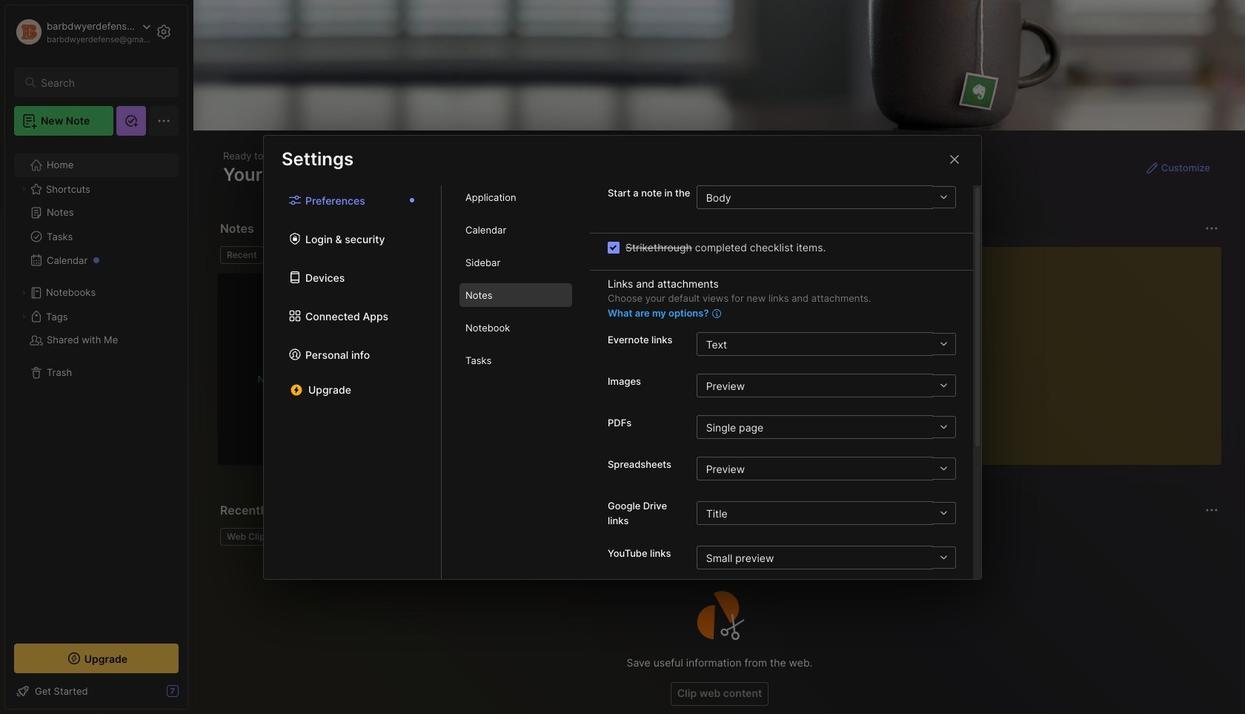 Task type: describe. For each thing, give the bounding box(es) containing it.
expand tags image
[[19, 312, 28, 321]]

Choose default view option for Spreadsheets field
[[697, 457, 956, 480]]

close image
[[946, 150, 964, 168]]

tree inside main element
[[5, 145, 188, 630]]

Choose default view option for Google Drive links field
[[697, 501, 956, 525]]

Start writing… text field
[[912, 247, 1221, 453]]

Choose default view option for PDFs field
[[697, 415, 956, 439]]

settings image
[[155, 23, 173, 41]]

none search field inside main element
[[41, 73, 165, 91]]

Choose default view option for YouTube links field
[[697, 546, 956, 569]]



Task type: vqa. For each thing, say whether or not it's contained in the screenshot.
Start a new note in the body or title. field
yes



Task type: locate. For each thing, give the bounding box(es) containing it.
main element
[[0, 0, 193, 714]]

Select30 checkbox
[[608, 241, 620, 253]]

tab list
[[264, 185, 442, 579], [442, 185, 590, 579], [220, 246, 876, 264]]

expand notebooks image
[[19, 288, 28, 297]]

Search text field
[[41, 76, 165, 90]]

Choose default view option for Images field
[[697, 374, 956, 397]]

tab
[[460, 185, 572, 209], [460, 218, 572, 242], [220, 246, 264, 264], [270, 246, 330, 264], [460, 251, 572, 274], [460, 283, 572, 307], [460, 316, 572, 340], [460, 348, 572, 372], [220, 528, 277, 546]]

Choose default view option for Evernote links field
[[697, 332, 956, 356]]

Start a new note in the body or title. field
[[697, 185, 956, 209]]

tree
[[5, 145, 188, 630]]

None search field
[[41, 73, 165, 91]]



